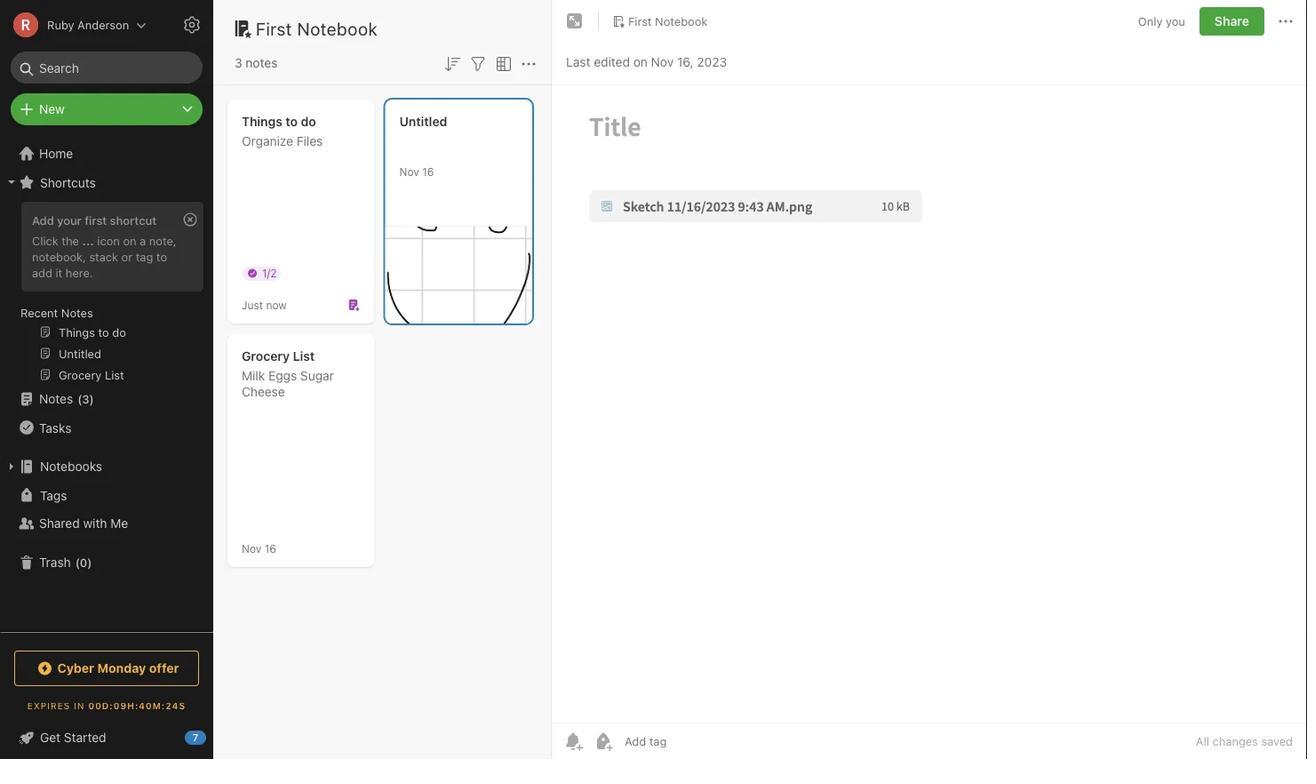 Task type: locate. For each thing, give the bounding box(es) containing it.
click to collapse image
[[207, 726, 220, 748]]

0 vertical spatial 3
[[235, 56, 242, 70]]

changes
[[1213, 735, 1259, 748]]

1 horizontal spatial first
[[628, 14, 652, 28]]

0 vertical spatial to
[[286, 114, 298, 129]]

settings image
[[181, 14, 203, 36]]

) up tasks button
[[89, 392, 94, 406]]

0 vertical spatial (
[[78, 392, 82, 406]]

1 vertical spatial to
[[156, 250, 167, 263]]

0 horizontal spatial nov
[[242, 542, 262, 555]]

add filters image
[[468, 53, 489, 74]]

your
[[57, 213, 82, 227]]

me
[[110, 516, 128, 531]]

( inside trash ( 0 )
[[75, 556, 80, 569]]

notebook,
[[32, 250, 86, 263]]

1 horizontal spatial nov 16
[[400, 165, 434, 178]]

Account field
[[0, 7, 147, 43]]

( inside notes ( 3 )
[[78, 392, 82, 406]]

shared
[[39, 516, 80, 531]]

untitled
[[400, 114, 447, 129]]

1 vertical spatial 16
[[265, 542, 276, 555]]

share
[[1215, 14, 1250, 28]]

add
[[32, 266, 52, 279]]

More actions field
[[1276, 7, 1297, 36], [518, 52, 540, 74]]

click
[[32, 234, 58, 247]]

0 vertical spatial )
[[89, 392, 94, 406]]

nov
[[651, 55, 674, 69], [400, 165, 419, 178], [242, 542, 262, 555]]

add tag image
[[593, 731, 614, 752]]

the
[[62, 234, 79, 247]]

expand notebooks image
[[4, 460, 19, 474]]

note list element
[[213, 0, 552, 759]]

0 vertical spatial notes
[[61, 306, 93, 319]]

0 horizontal spatial 3
[[82, 392, 89, 406]]

0 horizontal spatial on
[[123, 234, 137, 247]]

shared with me
[[39, 516, 128, 531]]

1 vertical spatial 3
[[82, 392, 89, 406]]

1 vertical spatial )
[[87, 556, 92, 569]]

first up notes
[[256, 18, 292, 39]]

on
[[634, 55, 648, 69], [123, 234, 137, 247]]

1/2
[[262, 267, 277, 279]]

a
[[140, 234, 146, 247]]

notebooks link
[[0, 452, 212, 481]]

0 horizontal spatial first
[[256, 18, 292, 39]]

notebook inside note list element
[[297, 18, 378, 39]]

( for trash
[[75, 556, 80, 569]]

just
[[242, 299, 263, 311]]

( for notes
[[78, 392, 82, 406]]

1 horizontal spatial nov
[[400, 165, 419, 178]]

organize
[[242, 134, 293, 148]]

tags button
[[0, 481, 212, 509]]

1 horizontal spatial more actions field
[[1276, 7, 1297, 36]]

) inside trash ( 0 )
[[87, 556, 92, 569]]

3
[[235, 56, 242, 70], [82, 392, 89, 406]]

group containing add your first shortcut
[[0, 196, 212, 392]]

2 vertical spatial nov
[[242, 542, 262, 555]]

all
[[1196, 735, 1210, 748]]

expires in 00d:09h:40m:24s
[[27, 701, 186, 711]]

3 up tasks button
[[82, 392, 89, 406]]

) right trash
[[87, 556, 92, 569]]

notes
[[61, 306, 93, 319], [39, 392, 73, 406]]

1 horizontal spatial to
[[286, 114, 298, 129]]

first notebook inside note list element
[[256, 18, 378, 39]]

first
[[85, 213, 107, 227]]

) inside notes ( 3 )
[[89, 392, 94, 406]]

first notebook inside button
[[628, 14, 708, 28]]

shortcuts
[[40, 175, 96, 190]]

first notebook
[[628, 14, 708, 28], [256, 18, 378, 39]]

it
[[56, 266, 62, 279]]

1 horizontal spatial 3
[[235, 56, 242, 70]]

16
[[422, 165, 434, 178], [265, 542, 276, 555]]

first notebook up 16,
[[628, 14, 708, 28]]

( right trash
[[75, 556, 80, 569]]

grocery list milk eggs sugar cheese
[[242, 349, 334, 399]]

1 vertical spatial (
[[75, 556, 80, 569]]

tree
[[0, 140, 213, 631]]

)
[[89, 392, 94, 406], [87, 556, 92, 569]]

more actions field right share button
[[1276, 7, 1297, 36]]

notebook inside first notebook button
[[655, 14, 708, 28]]

first up last edited on nov 16, 2023
[[628, 14, 652, 28]]

to left the do
[[286, 114, 298, 129]]

0 horizontal spatial more actions field
[[518, 52, 540, 74]]

1 vertical spatial more actions field
[[518, 52, 540, 74]]

just now
[[242, 299, 287, 311]]

to down note, at the top
[[156, 250, 167, 263]]

0 horizontal spatial notebook
[[297, 18, 378, 39]]

more actions field right view options field
[[518, 52, 540, 74]]

1 horizontal spatial notebook
[[655, 14, 708, 28]]

3 left notes
[[235, 56, 242, 70]]

notes up tasks
[[39, 392, 73, 406]]

things
[[242, 114, 282, 129]]

first notebook up notes
[[256, 18, 378, 39]]

Note Editor text field
[[552, 85, 1308, 723]]

more actions field inside note list element
[[518, 52, 540, 74]]

on left a
[[123, 234, 137, 247]]

2 horizontal spatial nov
[[651, 55, 674, 69]]

nov inside note window "element"
[[651, 55, 674, 69]]

edited
[[594, 55, 630, 69]]

notebook
[[655, 14, 708, 28], [297, 18, 378, 39]]

Search text field
[[23, 52, 190, 84]]

recent notes
[[20, 306, 93, 319]]

( up tasks button
[[78, 392, 82, 406]]

0 vertical spatial nov
[[651, 55, 674, 69]]

(
[[78, 392, 82, 406], [75, 556, 80, 569]]

add
[[32, 213, 54, 227]]

on right edited
[[634, 55, 648, 69]]

0 vertical spatial on
[[634, 55, 648, 69]]

0 horizontal spatial nov 16
[[242, 542, 276, 555]]

1 vertical spatial on
[[123, 234, 137, 247]]

0 vertical spatial more actions field
[[1276, 7, 1297, 36]]

) for trash
[[87, 556, 92, 569]]

0 vertical spatial nov 16
[[400, 165, 434, 178]]

only you
[[1139, 14, 1186, 28]]

3 notes
[[235, 56, 278, 70]]

stack
[[89, 250, 118, 263]]

None search field
[[23, 52, 190, 84]]

on inside note window "element"
[[634, 55, 648, 69]]

first inside button
[[628, 14, 652, 28]]

first
[[628, 14, 652, 28], [256, 18, 292, 39]]

last
[[566, 55, 591, 69]]

0 horizontal spatial to
[[156, 250, 167, 263]]

icon on a note, notebook, stack or tag to add it here.
[[32, 234, 177, 279]]

cheese
[[242, 384, 285, 399]]

to
[[286, 114, 298, 129], [156, 250, 167, 263]]

add your first shortcut
[[32, 213, 157, 227]]

group
[[0, 196, 212, 392]]

1 vertical spatial nov 16
[[242, 542, 276, 555]]

0 vertical spatial 16
[[422, 165, 434, 178]]

0 horizontal spatial 16
[[265, 542, 276, 555]]

View options field
[[489, 52, 515, 74]]

1 horizontal spatial on
[[634, 55, 648, 69]]

notes right recent on the top of the page
[[61, 306, 93, 319]]

only
[[1139, 14, 1163, 28]]

do
[[301, 114, 316, 129]]

0 horizontal spatial first notebook
[[256, 18, 378, 39]]

all changes saved
[[1196, 735, 1293, 748]]

to inside things to do organize files
[[286, 114, 298, 129]]

1 horizontal spatial first notebook
[[628, 14, 708, 28]]

Sort options field
[[442, 52, 463, 74]]

2023
[[697, 55, 727, 69]]

nov 16
[[400, 165, 434, 178], [242, 542, 276, 555]]

Add tag field
[[623, 734, 757, 749]]



Task type: vqa. For each thing, say whether or not it's contained in the screenshot.
2023
yes



Task type: describe. For each thing, give the bounding box(es) containing it.
now
[[266, 299, 287, 311]]

more actions image
[[1276, 11, 1297, 32]]

) for notes
[[89, 392, 94, 406]]

trash ( 0 )
[[39, 555, 92, 570]]

in
[[74, 701, 85, 711]]

home link
[[0, 140, 213, 168]]

00d:09h:40m:24s
[[88, 701, 186, 711]]

tree containing home
[[0, 140, 213, 631]]

add a reminder image
[[563, 731, 584, 752]]

list
[[293, 349, 315, 364]]

click the ...
[[32, 234, 94, 247]]

get started
[[40, 730, 106, 745]]

cyber monday offer button
[[14, 651, 199, 686]]

home
[[39, 146, 73, 161]]

eggs
[[268, 368, 297, 383]]

saved
[[1262, 735, 1293, 748]]

started
[[64, 730, 106, 745]]

new
[[39, 102, 65, 116]]

...
[[82, 234, 94, 247]]

to inside icon on a note, notebook, stack or tag to add it here.
[[156, 250, 167, 263]]

shortcuts button
[[0, 168, 212, 196]]

1 vertical spatial notes
[[39, 392, 73, 406]]

tasks
[[39, 420, 71, 435]]

anderson
[[77, 18, 129, 32]]

sugar
[[300, 368, 334, 383]]

or
[[121, 250, 133, 263]]

get
[[40, 730, 61, 745]]

0
[[80, 556, 87, 569]]

first notebook button
[[606, 9, 714, 34]]

1 horizontal spatial 16
[[422, 165, 434, 178]]

more actions image
[[518, 53, 540, 74]]

new button
[[11, 93, 203, 125]]

16,
[[677, 55, 694, 69]]

monday
[[97, 661, 146, 676]]

icon
[[97, 234, 120, 247]]

ruby
[[47, 18, 74, 32]]

tag
[[136, 250, 153, 263]]

grocery
[[242, 349, 290, 364]]

milk
[[242, 368, 265, 383]]

7
[[193, 732, 198, 744]]

trash
[[39, 555, 71, 570]]

3 inside notes ( 3 )
[[82, 392, 89, 406]]

Help and Learning task checklist field
[[0, 724, 213, 752]]

cyber
[[57, 661, 94, 676]]

expires
[[27, 701, 70, 711]]

shortcut
[[110, 213, 157, 227]]

first inside note list element
[[256, 18, 292, 39]]

thumbnail image
[[385, 227, 532, 324]]

things to do organize files
[[242, 114, 323, 148]]

files
[[297, 134, 323, 148]]

last edited on nov 16, 2023
[[566, 55, 727, 69]]

notebooks
[[40, 459, 102, 474]]

shared with me link
[[0, 509, 212, 538]]

note,
[[149, 234, 177, 247]]

offer
[[149, 661, 179, 676]]

notes
[[246, 56, 278, 70]]

note window element
[[552, 0, 1308, 759]]

more actions field inside note window "element"
[[1276, 7, 1297, 36]]

on inside icon on a note, notebook, stack or tag to add it here.
[[123, 234, 137, 247]]

ruby anderson
[[47, 18, 129, 32]]

Add filters field
[[468, 52, 489, 74]]

with
[[83, 516, 107, 531]]

3 inside note list element
[[235, 56, 242, 70]]

recent
[[20, 306, 58, 319]]

cyber monday offer
[[57, 661, 179, 676]]

tags
[[40, 488, 67, 502]]

here.
[[66, 266, 93, 279]]

share button
[[1200, 7, 1265, 36]]

expand note image
[[564, 11, 586, 32]]

notes ( 3 )
[[39, 392, 94, 406]]

1 vertical spatial nov
[[400, 165, 419, 178]]

tasks button
[[0, 413, 212, 442]]

you
[[1166, 14, 1186, 28]]



